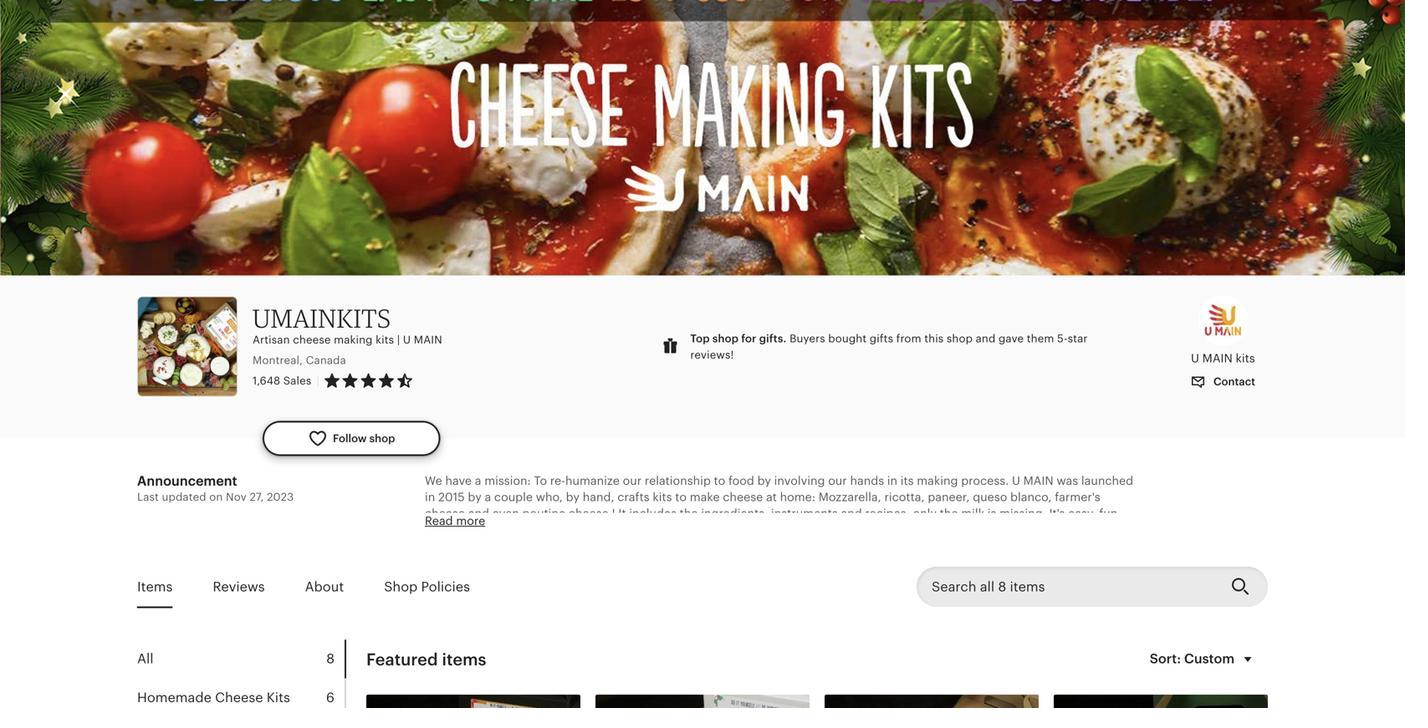 Task type: locate. For each thing, give the bounding box(es) containing it.
1 horizontal spatial u
[[1012, 474, 1021, 488]]

follow
[[333, 432, 367, 445]]

re-
[[550, 474, 566, 488]]

reviews
[[213, 580, 265, 595]]

deluxe cheese kit - make mozzarella, ricotta, paneer, burrata, mascarpone, queso blanco, paneer, cheese curd and halloumi (30 batches) image
[[366, 695, 581, 709]]

and left even
[[468, 507, 489, 521]]

poutine
[[522, 507, 566, 521]]

a right have at the bottom of the page
[[475, 474, 481, 488]]

0 horizontal spatial our
[[623, 474, 642, 488]]

them
[[1027, 333, 1055, 345]]

tab
[[137, 640, 345, 679], [137, 679, 345, 709]]

and left gave
[[976, 333, 996, 345]]

0 horizontal spatial make
[[463, 524, 493, 537]]

our up crafts
[[623, 474, 642, 488]]

for
[[742, 333, 757, 345]]

1 horizontal spatial in
[[887, 474, 898, 488]]

on
[[209, 491, 223, 504]]

0 horizontal spatial making
[[334, 334, 373, 346]]

process.
[[961, 474, 1009, 488]]

to left 'food'
[[714, 474, 726, 488]]

0 vertical spatial main
[[414, 334, 442, 346]]

only
[[913, 507, 937, 521]]

the down relationship
[[680, 507, 698, 521]]

1 horizontal spatial to
[[675, 491, 687, 504]]

making
[[334, 334, 373, 346], [917, 474, 958, 488]]

by down have at the bottom of the page
[[468, 491, 482, 504]]

sales
[[283, 375, 312, 387]]

featured items
[[366, 651, 486, 670]]

1 vertical spatial u
[[1191, 352, 1200, 365]]

1 horizontal spatial !
[[612, 507, 615, 521]]

2 horizontal spatial u
[[1191, 352, 1200, 365]]

making up canada
[[334, 334, 373, 346]]

read more
[[425, 515, 485, 528]]

0 vertical spatial |
[[397, 334, 400, 346]]

u
[[403, 334, 411, 346], [1191, 352, 1200, 365], [1012, 474, 1021, 488]]

shop inside buyers bought gifts from this shop and gave them 5-star reviews!
[[947, 333, 973, 345]]

0 vertical spatial in
[[887, 474, 898, 488]]

kits up contact
[[1236, 352, 1255, 365]]

Search all 8 items text field
[[917, 567, 1218, 607]]

cheese
[[293, 334, 331, 346], [723, 491, 763, 504], [425, 507, 465, 521], [569, 507, 609, 521]]

shop inside 'button'
[[370, 432, 395, 445]]

make
[[690, 491, 720, 504], [463, 524, 493, 537]]

2 vertical spatial kits
[[653, 491, 672, 504]]

2 vertical spatial main
[[1024, 474, 1054, 488]]

0 horizontal spatial by
[[468, 491, 482, 504]]

making up paneer,
[[917, 474, 958, 488]]

u main kits link
[[1179, 296, 1268, 367]]

read more link
[[425, 515, 485, 528]]

to right fast
[[449, 524, 460, 537]]

!
[[612, 507, 615, 521], [581, 524, 585, 537]]

1 horizontal spatial making
[[917, 474, 958, 488]]

was
[[1057, 474, 1079, 488]]

policies
[[421, 580, 470, 595]]

1 tab from the top
[[137, 640, 345, 679]]

1 vertical spatial to
[[675, 491, 687, 504]]

cheese up montreal, canada
[[293, 334, 331, 346]]

2015
[[438, 491, 465, 504]]

couple
[[494, 491, 533, 504]]

0 horizontal spatial u
[[403, 334, 411, 346]]

27,
[[250, 491, 264, 504]]

top
[[691, 333, 710, 345]]

2 horizontal spatial shop
[[947, 333, 973, 345]]

and down even
[[496, 524, 518, 537]]

shop right the follow
[[370, 432, 395, 445]]

u main kits image
[[1198, 296, 1249, 346]]

1 vertical spatial !
[[581, 524, 585, 537]]

and
[[976, 333, 996, 345], [468, 507, 489, 521], [841, 507, 862, 521], [496, 524, 518, 537]]

to down relationship
[[675, 491, 687, 504]]

shop
[[713, 333, 739, 345], [947, 333, 973, 345], [370, 432, 395, 445]]

in down we
[[425, 491, 435, 504]]

shop up the reviews!
[[713, 333, 739, 345]]

kits inside umainkits artisan cheese making kits | u main
[[376, 334, 394, 346]]

shop policies
[[384, 580, 470, 595]]

tab containing all
[[137, 640, 345, 679]]

6 cheesemaking kit : make mozzarella, ricotta, paneer, burrata, mascarpone, queso blanco & paneer (10 batches) - u main image
[[825, 695, 1039, 709]]

1,648
[[253, 375, 280, 387]]

instruments
[[771, 507, 838, 521]]

make down relationship
[[690, 491, 720, 504]]

hand,
[[583, 491, 615, 504]]

0 vertical spatial kits
[[376, 334, 394, 346]]

a left couple
[[485, 491, 491, 504]]

this
[[925, 333, 944, 345]]

shop for follow shop
[[370, 432, 395, 445]]

montreal, canada
[[253, 354, 346, 367]]

kits up includes
[[653, 491, 672, 504]]

the down paneer,
[[940, 507, 958, 521]]

who,
[[536, 491, 563, 504]]

ricotta,
[[885, 491, 925, 504]]

the
[[680, 507, 698, 521], [940, 507, 958, 521]]

1 vertical spatial kits
[[1236, 352, 1255, 365]]

0 vertical spatial to
[[714, 474, 726, 488]]

canada
[[306, 354, 346, 367]]

1 vertical spatial make
[[463, 524, 493, 537]]

cheese down 'food'
[[723, 491, 763, 504]]

0 horizontal spatial main
[[414, 334, 442, 346]]

relationship
[[645, 474, 711, 488]]

0 horizontal spatial |
[[317, 375, 320, 387]]

0 horizontal spatial shop
[[370, 432, 395, 445]]

homemade
[[137, 691, 212, 706]]

0 horizontal spatial a
[[475, 474, 481, 488]]

1 horizontal spatial shop
[[713, 333, 739, 345]]

a
[[475, 474, 481, 488], [485, 491, 491, 504]]

kits down umainkits
[[376, 334, 394, 346]]

tasty
[[551, 524, 578, 537]]

u inside we have a mission: to re-humanize our relationship to food by involving our hands in its making process. u main was launched in 2015 by a couple who, by hand, crafts kits to make cheese at home: mozzarella, ricotta, paneer, queso blanco, farmer's cheese and even poutine cheese ! it includes the ingredients, instruments and recipes, only the milk is missing. it's easy, fun, fast to make and sooo tasty !
[[1012, 474, 1021, 488]]

2 vertical spatial u
[[1012, 474, 1021, 488]]

we
[[425, 474, 442, 488]]

kits inside we have a mission: to re-humanize our relationship to food by involving our hands in its making process. u main was launched in 2015 by a couple who, by hand, crafts kits to make cheese at home: mozzarella, ricotta, paneer, queso blanco, farmer's cheese and even poutine cheese ! it includes the ingredients, instruments and recipes, only the milk is missing. it's easy, fun, fast to make and sooo tasty !
[[653, 491, 672, 504]]

by right who, at the bottom left of the page
[[566, 491, 580, 504]]

gifts
[[870, 333, 894, 345]]

2 horizontal spatial main
[[1203, 352, 1233, 365]]

0 vertical spatial u
[[403, 334, 411, 346]]

! right tasty
[[581, 524, 585, 537]]

humanize
[[566, 474, 620, 488]]

kits
[[376, 334, 394, 346], [1236, 352, 1255, 365], [653, 491, 672, 504]]

shop right this at the right top
[[947, 333, 973, 345]]

make down even
[[463, 524, 493, 537]]

includes
[[629, 507, 677, 521]]

reviews link
[[213, 568, 265, 607]]

! left it
[[612, 507, 615, 521]]

0 horizontal spatial to
[[449, 524, 460, 537]]

main inside we have a mission: to re-humanize our relationship to food by involving our hands in its making process. u main was launched in 2015 by a couple who, by hand, crafts kits to make cheese at home: mozzarella, ricotta, paneer, queso blanco, farmer's cheese and even poutine cheese ! it includes the ingredients, instruments and recipes, only the milk is missing. it's easy, fun, fast to make and sooo tasty !
[[1024, 474, 1054, 488]]

in left its
[[887, 474, 898, 488]]

1 horizontal spatial a
[[485, 491, 491, 504]]

2 vertical spatial to
[[449, 524, 460, 537]]

0 horizontal spatial in
[[425, 491, 435, 504]]

6
[[326, 691, 335, 706]]

star
[[1068, 333, 1088, 345]]

1 vertical spatial making
[[917, 474, 958, 488]]

our up mozzarella,
[[828, 474, 847, 488]]

announcement last updated on nov 27, 2023
[[137, 474, 294, 504]]

main
[[414, 334, 442, 346], [1203, 352, 1233, 365], [1024, 474, 1054, 488]]

1 horizontal spatial make
[[690, 491, 720, 504]]

about
[[305, 580, 344, 595]]

0 vertical spatial making
[[334, 334, 373, 346]]

fast
[[425, 524, 446, 537]]

milk
[[961, 507, 985, 521]]

sections tab list
[[137, 640, 346, 709]]

queso
[[973, 491, 1008, 504]]

to
[[534, 474, 547, 488]]

1 vertical spatial a
[[485, 491, 491, 504]]

and inside buyers bought gifts from this shop and gave them 5-star reviews!
[[976, 333, 996, 345]]

1 horizontal spatial our
[[828, 474, 847, 488]]

1 horizontal spatial kits
[[653, 491, 672, 504]]

0 vertical spatial make
[[690, 491, 720, 504]]

0 horizontal spatial kits
[[376, 334, 394, 346]]

| inside umainkits artisan cheese making kits | u main
[[397, 334, 400, 346]]

making inside umainkits artisan cheese making kits | u main
[[334, 334, 373, 346]]

1 horizontal spatial main
[[1024, 474, 1054, 488]]

1 horizontal spatial the
[[940, 507, 958, 521]]

0 horizontal spatial the
[[680, 507, 698, 521]]

0 vertical spatial !
[[612, 507, 615, 521]]

by up at
[[758, 474, 771, 488]]

1 horizontal spatial |
[[397, 334, 400, 346]]

sort:
[[1150, 652, 1181, 667]]

reviews!
[[691, 349, 734, 361]]

2 tab from the top
[[137, 679, 345, 709]]

read
[[425, 515, 453, 528]]



Task type: vqa. For each thing, say whether or not it's contained in the screenshot.
Every
no



Task type: describe. For each thing, give the bounding box(es) containing it.
cheese down 2015
[[425, 507, 465, 521]]

cheese down hand,
[[569, 507, 609, 521]]

u main kits
[[1191, 352, 1255, 365]]

and down mozzarella,
[[841, 507, 862, 521]]

1,648 sales |
[[253, 375, 320, 387]]

top shop for gifts.
[[691, 333, 787, 345]]

buyers bought gifts from this shop and gave them 5-star reviews!
[[691, 333, 1088, 361]]

items
[[137, 580, 173, 595]]

2 horizontal spatial to
[[714, 474, 726, 488]]

easy,
[[1068, 507, 1096, 521]]

shop policies link
[[384, 568, 470, 607]]

fun,
[[1099, 507, 1121, 521]]

recipes,
[[865, 507, 910, 521]]

we have a mission: to re-humanize our relationship to food by involving our hands in its making process. u main was launched in 2015 by a couple who, by hand, crafts kits to make cheese at home: mozzarella, ricotta, paneer, queso blanco, farmer's cheese and even poutine cheese ! it includes the ingredients, instruments and recipes, only the milk is missing. it's easy, fun, fast to make and sooo tasty !
[[425, 474, 1134, 537]]

launched
[[1082, 474, 1134, 488]]

1 vertical spatial in
[[425, 491, 435, 504]]

tab containing homemade cheese kits
[[137, 679, 345, 709]]

last
[[137, 491, 159, 504]]

0 vertical spatial a
[[475, 474, 481, 488]]

gifts.
[[759, 333, 787, 345]]

montreal,
[[253, 354, 303, 367]]

sort: custom button
[[1140, 640, 1268, 680]]

follow shop
[[333, 432, 395, 445]]

even
[[492, 507, 519, 521]]

from
[[897, 333, 922, 345]]

2 our from the left
[[828, 474, 847, 488]]

umainkits
[[253, 303, 391, 334]]

buyers
[[790, 333, 826, 345]]

2 horizontal spatial kits
[[1236, 352, 1255, 365]]

main inside umainkits artisan cheese making kits | u main
[[414, 334, 442, 346]]

1 horizontal spatial by
[[566, 491, 580, 504]]

2 the from the left
[[940, 507, 958, 521]]

bought
[[828, 333, 867, 345]]

blanco,
[[1011, 491, 1052, 504]]

its
[[901, 474, 914, 488]]

cheese inside umainkits artisan cheese making kits | u main
[[293, 334, 331, 346]]

umainkits artisan cheese making kits | u main
[[253, 303, 442, 346]]

at
[[766, 491, 777, 504]]

cheese
[[215, 691, 263, 706]]

food
[[729, 474, 755, 488]]

cheese curds (poutine!) and halloumi kit - u main cheese making kits image
[[596, 695, 810, 709]]

gave
[[999, 333, 1024, 345]]

sort: custom
[[1150, 652, 1235, 667]]

3 vegan cheeses kit : make melted mozzarella, cheddar and ricotta (20 batches). image
[[1054, 695, 1268, 709]]

missing.
[[1000, 507, 1046, 521]]

it
[[619, 507, 626, 521]]

paneer,
[[928, 491, 970, 504]]

farmer's
[[1055, 491, 1101, 504]]

more
[[456, 515, 485, 528]]

updated
[[162, 491, 206, 504]]

announcement
[[137, 474, 237, 489]]

follow shop button
[[263, 421, 440, 456]]

2 horizontal spatial by
[[758, 474, 771, 488]]

all
[[137, 652, 154, 667]]

contact button
[[1179, 367, 1268, 398]]

ingredients,
[[701, 507, 768, 521]]

have
[[445, 474, 472, 488]]

1 vertical spatial |
[[317, 375, 320, 387]]

1 our from the left
[[623, 474, 642, 488]]

8
[[326, 652, 335, 667]]

crafts
[[618, 491, 650, 504]]

2023
[[267, 491, 294, 504]]

featured
[[366, 651, 438, 670]]

sooo
[[521, 524, 548, 537]]

hands
[[850, 474, 884, 488]]

is
[[988, 507, 997, 521]]

5-
[[1058, 333, 1068, 345]]

mozzarella,
[[819, 491, 882, 504]]

contact
[[1211, 376, 1256, 388]]

0 horizontal spatial !
[[581, 524, 585, 537]]

making inside we have a mission: to re-humanize our relationship to food by involving our hands in its making process. u main was launched in 2015 by a couple who, by hand, crafts kits to make cheese at home: mozzarella, ricotta, paneer, queso blanco, farmer's cheese and even poutine cheese ! it includes the ingredients, instruments and recipes, only the milk is missing. it's easy, fun, fast to make and sooo tasty !
[[917, 474, 958, 488]]

homemade cheese kits
[[137, 691, 290, 706]]

mission:
[[485, 474, 531, 488]]

u inside umainkits artisan cheese making kits | u main
[[403, 334, 411, 346]]

artisan
[[253, 334, 290, 346]]

1 vertical spatial main
[[1203, 352, 1233, 365]]

items
[[442, 651, 486, 670]]

kits
[[267, 691, 290, 706]]

nov
[[226, 491, 247, 504]]

items link
[[137, 568, 173, 607]]

home:
[[780, 491, 816, 504]]

1 the from the left
[[680, 507, 698, 521]]

about link
[[305, 568, 344, 607]]

custom
[[1185, 652, 1235, 667]]

shop for top shop for gifts.
[[713, 333, 739, 345]]



